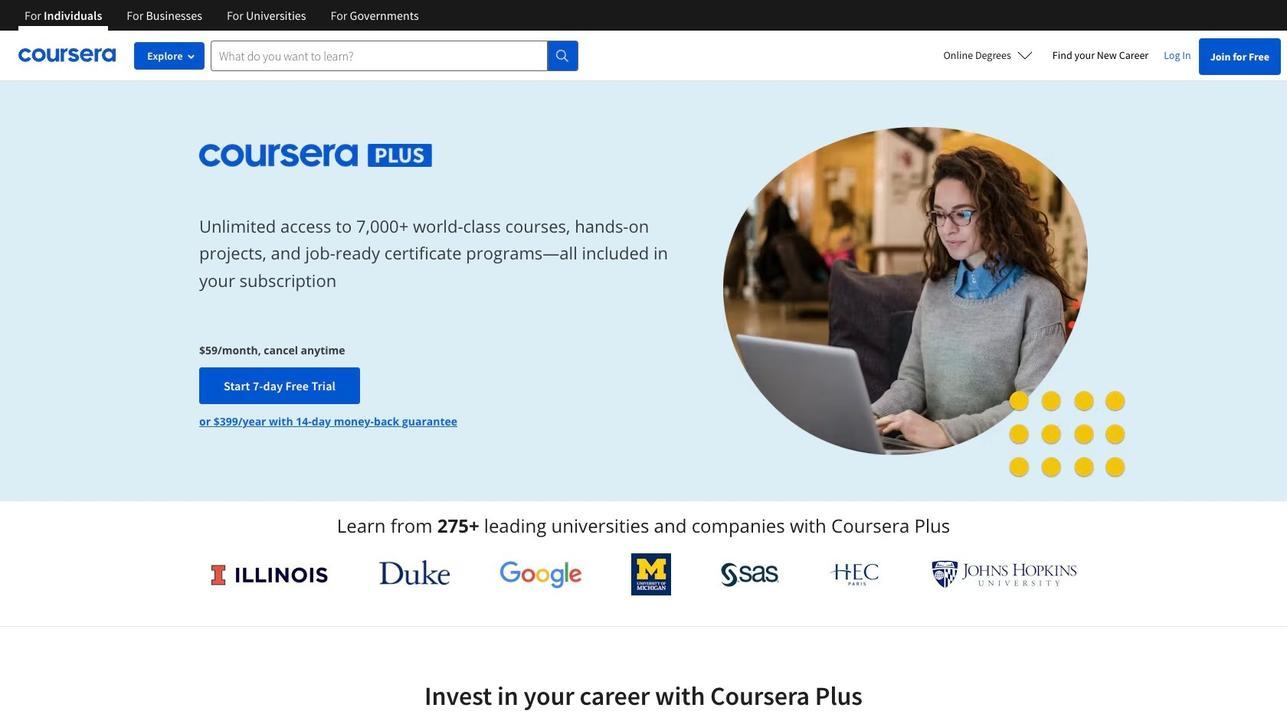 Task type: describe. For each thing, give the bounding box(es) containing it.
hec paris image
[[829, 559, 882, 591]]

coursera image
[[18, 43, 116, 68]]

banner navigation
[[12, 0, 431, 31]]

university of illinois at urbana-champaign image
[[210, 563, 329, 587]]

johns hopkins university image
[[932, 561, 1077, 589]]

coursera plus image
[[199, 144, 432, 167]]

sas image
[[721, 563, 779, 587]]



Task type: vqa. For each thing, say whether or not it's contained in the screenshot.
a for Earn a Degree Breakthrough pricing on 100% online degrees designed to fit into your life.
no



Task type: locate. For each thing, give the bounding box(es) containing it.
university of michigan image
[[632, 554, 671, 596]]

None search field
[[211, 40, 579, 71]]

duke university image
[[379, 561, 450, 585]]

google image
[[499, 561, 582, 589]]

What do you want to learn? text field
[[211, 40, 548, 71]]



